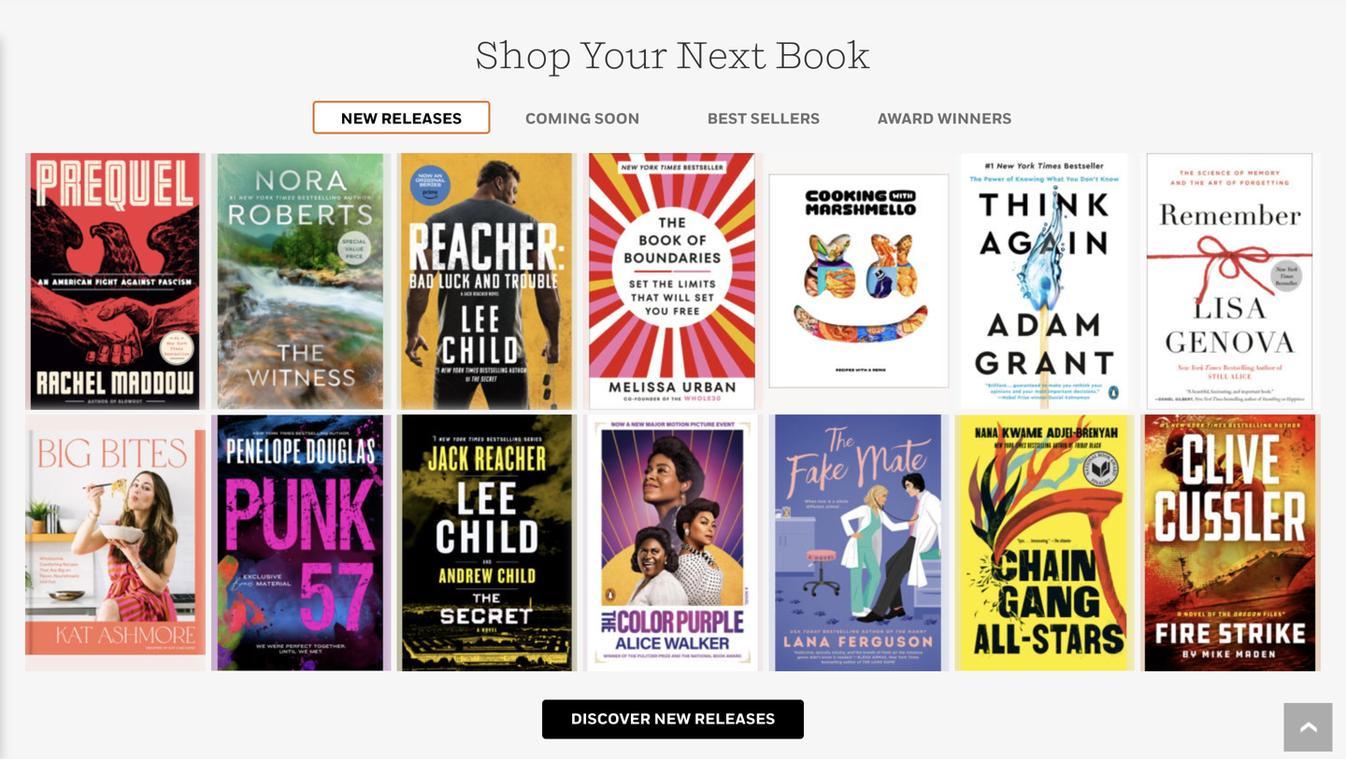 Task type: vqa. For each thing, say whether or not it's contained in the screenshot.
Start
no



Task type: describe. For each thing, give the bounding box(es) containing it.
best sellers
[[707, 109, 820, 127]]

releases
[[381, 109, 462, 127]]

best
[[707, 109, 747, 127]]

next
[[675, 32, 767, 76]]

coming soon link
[[494, 103, 671, 132]]

new releases link
[[313, 101, 490, 134]]

discover new releases
[[571, 710, 775, 728]]

shop
[[475, 32, 572, 76]]

soon
[[594, 109, 640, 127]]

award winners
[[878, 109, 1012, 127]]

releases
[[694, 710, 775, 728]]

book
[[775, 32, 871, 76]]

award
[[878, 109, 934, 127]]

coming soon
[[525, 109, 640, 127]]



Task type: locate. For each thing, give the bounding box(es) containing it.
shop your next book
[[475, 32, 871, 76]]

sellers
[[750, 109, 820, 127]]

best sellers link
[[675, 103, 852, 132]]

winners
[[937, 109, 1012, 127]]

coming
[[525, 109, 591, 127]]

award winners link
[[856, 103, 1033, 132]]

your
[[579, 32, 668, 76]]

new
[[654, 710, 691, 728]]

new
[[341, 109, 378, 127]]

discover
[[571, 710, 650, 728]]

new releases
[[341, 109, 462, 127]]

discover new releases link
[[542, 701, 804, 740]]



